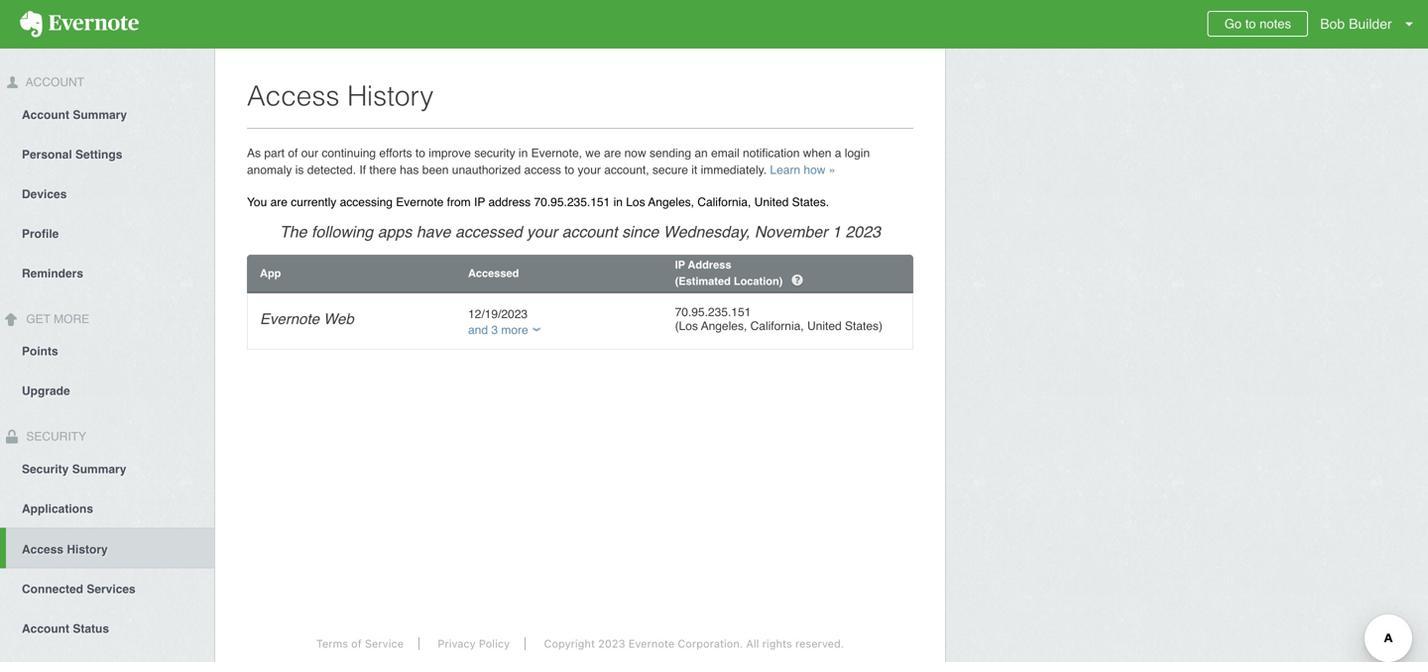 Task type: describe. For each thing, give the bounding box(es) containing it.
you
[[247, 195, 267, 209]]

12/19/2023
[[468, 308, 528, 321]]

location)
[[734, 275, 783, 288]]

1
[[832, 223, 841, 241]]

(los
[[675, 319, 698, 333]]

a
[[835, 146, 842, 160]]

ip inside ip address (estimated location)
[[675, 259, 685, 271]]

if
[[360, 163, 366, 177]]

settings
[[75, 148, 122, 162]]

1 horizontal spatial history
[[347, 80, 434, 112]]

»
[[829, 163, 836, 177]]

personal
[[22, 148, 72, 162]]

address
[[489, 195, 531, 209]]

continuing
[[322, 146, 376, 160]]

california, inside 70.95.235.151 (los angeles, california, united states)
[[751, 319, 804, 333]]

go to notes
[[1225, 16, 1292, 31]]

we
[[586, 146, 601, 160]]

accessed
[[468, 267, 519, 280]]

following
[[312, 223, 373, 241]]

1 vertical spatial of
[[351, 638, 362, 651]]

profile link
[[0, 213, 214, 253]]

and
[[468, 323, 488, 337]]

it
[[692, 163, 698, 177]]

summary for account summary
[[73, 108, 127, 122]]

70.95.235.151 (los angeles, california, united states)
[[675, 306, 883, 333]]

more
[[501, 323, 528, 337]]

corporation.
[[678, 638, 743, 651]]

devices
[[22, 187, 67, 201]]

connected services link
[[0, 569, 214, 609]]

evernote web
[[260, 311, 354, 328]]

access
[[524, 163, 561, 177]]

account status
[[22, 622, 109, 636]]

1 horizontal spatial access history
[[247, 80, 434, 112]]

more
[[54, 312, 89, 326]]

points link
[[0, 331, 214, 371]]

when
[[803, 146, 832, 160]]

status
[[73, 622, 109, 636]]

is
[[295, 163, 304, 177]]

0 vertical spatial evernote
[[396, 195, 444, 209]]

policy
[[479, 638, 510, 651]]

november
[[755, 223, 828, 241]]

privacy policy
[[438, 638, 510, 651]]

account status link
[[0, 609, 214, 648]]

upgrade
[[22, 385, 70, 398]]

since
[[622, 223, 659, 241]]

rights
[[763, 638, 792, 651]]

0 horizontal spatial your
[[527, 223, 558, 241]]

web
[[324, 311, 354, 328]]

in for 70.95.235.151
[[614, 195, 623, 209]]

learn
[[770, 163, 801, 177]]

account,
[[604, 163, 649, 177]]

secure
[[653, 163, 688, 177]]

go
[[1225, 16, 1242, 31]]

to inside go to notes link
[[1246, 16, 1256, 31]]

are inside as part of our continuing efforts to improve security in evernote, we are now sending an email notification when a login anomaly is detected. if there has been unauthorized access to your account, secure it immediately.
[[604, 146, 621, 160]]

states.
[[792, 195, 829, 209]]

get
[[26, 312, 50, 326]]

connected services
[[22, 583, 136, 597]]

reminders link
[[0, 253, 214, 292]]

security for security
[[23, 430, 86, 444]]

history inside access history "link"
[[67, 543, 108, 557]]

states)
[[845, 319, 883, 333]]

1 vertical spatial are
[[270, 195, 288, 209]]

1 vertical spatial to
[[416, 146, 425, 160]]

our
[[301, 146, 318, 160]]

evernote link
[[0, 0, 159, 49]]

2 vertical spatial evernote
[[629, 638, 675, 651]]

personal settings
[[22, 148, 122, 162]]

copyright
[[544, 638, 595, 651]]

reserved.
[[796, 638, 844, 651]]

services
[[87, 583, 136, 597]]

app
[[260, 267, 281, 280]]

applications link
[[0, 488, 214, 528]]

go to notes link
[[1208, 11, 1308, 37]]

the
[[280, 223, 307, 241]]

accessing
[[340, 195, 393, 209]]

terms of service link
[[301, 638, 420, 651]]

account summary link
[[0, 94, 214, 134]]

in for security
[[519, 146, 528, 160]]

(estimated
[[675, 275, 731, 288]]

devices link
[[0, 173, 214, 213]]

notification
[[743, 146, 800, 160]]

0 horizontal spatial united
[[755, 195, 789, 209]]

security summary link
[[0, 449, 214, 488]]

los
[[626, 195, 645, 209]]

immediately.
[[701, 163, 767, 177]]

connected
[[22, 583, 83, 597]]

70.95.235.151 inside 70.95.235.151 (los angeles, california, united states)
[[675, 306, 751, 319]]

ip address (estimated location)
[[675, 259, 786, 288]]

privacy
[[438, 638, 476, 651]]

0 horizontal spatial angeles,
[[648, 195, 694, 209]]

and 3 more
[[468, 323, 528, 337]]

access history link
[[6, 528, 214, 569]]

bob builder link
[[1316, 0, 1429, 49]]

upgrade link
[[0, 371, 214, 410]]

0 vertical spatial ip
[[474, 195, 485, 209]]



Task type: locate. For each thing, give the bounding box(es) containing it.
0 vertical spatial security
[[23, 430, 86, 444]]

0 vertical spatial of
[[288, 146, 298, 160]]

california, down location)
[[751, 319, 804, 333]]

accessed
[[455, 223, 522, 241]]

1 vertical spatial access history
[[22, 543, 108, 557]]

0 vertical spatial access history
[[247, 80, 434, 112]]

security
[[23, 430, 86, 444], [22, 463, 69, 477]]

access up connected
[[22, 543, 64, 557]]

account inside account status link
[[22, 622, 69, 636]]

account up personal
[[22, 108, 69, 122]]

service
[[365, 638, 404, 651]]

ip up (estimated
[[675, 259, 685, 271]]

1 vertical spatial evernote
[[260, 311, 319, 328]]

0 horizontal spatial access
[[22, 543, 64, 557]]

access up our
[[247, 80, 340, 112]]

security up applications
[[22, 463, 69, 477]]

as
[[247, 146, 261, 160]]

1 horizontal spatial evernote
[[396, 195, 444, 209]]

are
[[604, 146, 621, 160], [270, 195, 288, 209]]

are right 'you'
[[270, 195, 288, 209]]

0 horizontal spatial 2023
[[598, 638, 625, 651]]

1 horizontal spatial access
[[247, 80, 340, 112]]

2 horizontal spatial evernote
[[629, 638, 675, 651]]

account summary
[[22, 108, 127, 122]]

1 horizontal spatial in
[[614, 195, 623, 209]]

email
[[711, 146, 740, 160]]

0 vertical spatial your
[[578, 163, 601, 177]]

learn how »
[[770, 163, 836, 177]]

2 vertical spatial account
[[22, 622, 69, 636]]

your inside as part of our continuing efforts to improve security in evernote, we are now sending an email notification when a login anomaly is detected. if there has been unauthorized access to your account, secure it immediately.
[[578, 163, 601, 177]]

ip right from
[[474, 195, 485, 209]]

has
[[400, 163, 419, 177]]

your down you are currently accessing evernote from ip address 70.95.235.151 in los angeles, california, united states.
[[527, 223, 558, 241]]

0 vertical spatial account
[[23, 75, 84, 89]]

account down connected
[[22, 622, 69, 636]]

1 vertical spatial history
[[67, 543, 108, 557]]

evernote left corporation.
[[629, 638, 675, 651]]

copyright 2023 evernote corporation. all rights reserved.
[[544, 638, 844, 651]]

are right we
[[604, 146, 621, 160]]

security
[[474, 146, 515, 160]]

efforts
[[379, 146, 412, 160]]

as part of our continuing efforts to improve security in evernote, we are now sending an email notification when a login anomaly is detected. if there has been unauthorized access to your account, secure it immediately.
[[247, 146, 870, 177]]

2 horizontal spatial to
[[1246, 16, 1256, 31]]

summary for security summary
[[72, 463, 126, 477]]

0 vertical spatial united
[[755, 195, 789, 209]]

currently
[[291, 195, 337, 209]]

to
[[1246, 16, 1256, 31], [416, 146, 425, 160], [565, 163, 575, 177]]

0 horizontal spatial to
[[416, 146, 425, 160]]

1 vertical spatial in
[[614, 195, 623, 209]]

angeles, inside 70.95.235.151 (los angeles, california, united states)
[[701, 319, 747, 333]]

3
[[491, 323, 498, 337]]

account
[[562, 223, 618, 241]]

login
[[845, 146, 870, 160]]

1 vertical spatial account
[[22, 108, 69, 122]]

your down we
[[578, 163, 601, 177]]

part
[[264, 146, 285, 160]]

in left "los"
[[614, 195, 623, 209]]

1 vertical spatial access
[[22, 543, 64, 557]]

0 vertical spatial in
[[519, 146, 528, 160]]

0 vertical spatial summary
[[73, 108, 127, 122]]

1 vertical spatial 2023
[[598, 638, 625, 651]]

1 horizontal spatial ip
[[675, 259, 685, 271]]

account for account status
[[22, 622, 69, 636]]

apps
[[378, 223, 412, 241]]

1 horizontal spatial 70.95.235.151
[[675, 306, 751, 319]]

security for security summary
[[22, 463, 69, 477]]

account for account
[[23, 75, 84, 89]]

1 horizontal spatial angeles,
[[701, 319, 747, 333]]

access history
[[247, 80, 434, 112], [22, 543, 108, 557]]

0 horizontal spatial are
[[270, 195, 288, 209]]

0 horizontal spatial history
[[67, 543, 108, 557]]

of left our
[[288, 146, 298, 160]]

0 vertical spatial california,
[[698, 195, 751, 209]]

summary
[[73, 108, 127, 122], [72, 463, 126, 477]]

0 vertical spatial access
[[247, 80, 340, 112]]

0 horizontal spatial 70.95.235.151
[[534, 195, 610, 209]]

anomaly
[[247, 163, 292, 177]]

1 vertical spatial california,
[[751, 319, 804, 333]]

have
[[417, 223, 451, 241]]

evernote left "web"
[[260, 311, 319, 328]]

access history up continuing
[[247, 80, 434, 112]]

in
[[519, 146, 528, 160], [614, 195, 623, 209]]

privacy policy link
[[423, 638, 526, 651]]

account up the account summary
[[23, 75, 84, 89]]

0 vertical spatial 70.95.235.151
[[534, 195, 610, 209]]

to down evernote,
[[565, 163, 575, 177]]

california, down immediately.
[[698, 195, 751, 209]]

bob builder
[[1321, 16, 1392, 32]]

to right go
[[1246, 16, 1256, 31]]

0 vertical spatial angeles,
[[648, 195, 694, 209]]

1 vertical spatial security
[[22, 463, 69, 477]]

improve
[[429, 146, 471, 160]]

0 vertical spatial 2023
[[846, 223, 881, 241]]

angeles, down the secure
[[648, 195, 694, 209]]

1 horizontal spatial united
[[807, 319, 842, 333]]

unauthorized
[[452, 163, 521, 177]]

1 vertical spatial angeles,
[[701, 319, 747, 333]]

0 horizontal spatial in
[[519, 146, 528, 160]]

1 horizontal spatial of
[[351, 638, 362, 651]]

evernote up have
[[396, 195, 444, 209]]

to up the has
[[416, 146, 425, 160]]

security up security summary
[[23, 430, 86, 444]]

evernote,
[[531, 146, 582, 160]]

0 vertical spatial are
[[604, 146, 621, 160]]

0 horizontal spatial of
[[288, 146, 298, 160]]

in inside as part of our continuing efforts to improve security in evernote, we are now sending an email notification when a login anomaly is detected. if there has been unauthorized access to your account, secure it immediately.
[[519, 146, 528, 160]]

terms of service
[[316, 638, 404, 651]]

access history down applications
[[22, 543, 108, 557]]

0 horizontal spatial ip
[[474, 195, 485, 209]]

0 horizontal spatial access history
[[22, 543, 108, 557]]

wednesday,
[[664, 223, 750, 241]]

address
[[688, 259, 732, 271]]

get more
[[23, 312, 89, 326]]

2 vertical spatial to
[[565, 163, 575, 177]]

access inside "link"
[[22, 543, 64, 557]]

2023
[[846, 223, 881, 241], [598, 638, 625, 651]]

security summary
[[22, 463, 126, 477]]

2023 right copyright
[[598, 638, 625, 651]]

detected.
[[307, 163, 356, 177]]

1 horizontal spatial to
[[565, 163, 575, 177]]

access history inside "link"
[[22, 543, 108, 557]]

0 vertical spatial to
[[1246, 16, 1256, 31]]

builder
[[1349, 16, 1392, 32]]

california,
[[698, 195, 751, 209], [751, 319, 804, 333]]

1 vertical spatial ip
[[675, 259, 685, 271]]

of inside as part of our continuing efforts to improve security in evernote, we are now sending an email notification when a login anomaly is detected. if there has been unauthorized access to your account, secure it immediately.
[[288, 146, 298, 160]]

history up connected services
[[67, 543, 108, 557]]

of right terms
[[351, 638, 362, 651]]

there
[[369, 163, 397, 177]]

0 vertical spatial history
[[347, 80, 434, 112]]

history
[[347, 80, 434, 112], [67, 543, 108, 557]]

evernote image
[[0, 11, 159, 38]]

an
[[695, 146, 708, 160]]

account for account summary
[[22, 108, 69, 122]]

1 horizontal spatial 2023
[[846, 223, 881, 241]]

of
[[288, 146, 298, 160], [351, 638, 362, 651]]

applications
[[22, 502, 93, 516]]

1 horizontal spatial your
[[578, 163, 601, 177]]

united left states)
[[807, 319, 842, 333]]

personal settings link
[[0, 134, 214, 173]]

1 horizontal spatial are
[[604, 146, 621, 160]]

united
[[755, 195, 789, 209], [807, 319, 842, 333]]

ip
[[474, 195, 485, 209], [675, 259, 685, 271]]

history up efforts
[[347, 80, 434, 112]]

angeles,
[[648, 195, 694, 209], [701, 319, 747, 333]]

account inside account summary link
[[22, 108, 69, 122]]

1 vertical spatial your
[[527, 223, 558, 241]]

in up access
[[519, 146, 528, 160]]

access
[[247, 80, 340, 112], [22, 543, 64, 557]]

united down learn on the top right of the page
[[755, 195, 789, 209]]

sending
[[650, 146, 691, 160]]

1 vertical spatial summary
[[72, 463, 126, 477]]

now
[[625, 146, 646, 160]]

70.95.235.151 up "the following apps have accessed your account since wednesday, november 1 2023"
[[534, 195, 610, 209]]

1 vertical spatial united
[[807, 319, 842, 333]]

points
[[22, 345, 58, 359]]

angeles, right "(los"
[[701, 319, 747, 333]]

united inside 70.95.235.151 (los angeles, california, united states)
[[807, 319, 842, 333]]

2023 right 1
[[846, 223, 881, 241]]

summary up applications link
[[72, 463, 126, 477]]

bob
[[1321, 16, 1345, 32]]

70.95.235.151 down (estimated
[[675, 306, 751, 319]]

summary up personal settings link
[[73, 108, 127, 122]]

1 vertical spatial 70.95.235.151
[[675, 306, 751, 319]]

profile
[[22, 227, 59, 241]]

0 horizontal spatial evernote
[[260, 311, 319, 328]]



Task type: vqa. For each thing, say whether or not it's contained in the screenshot.
Tuesday,
no



